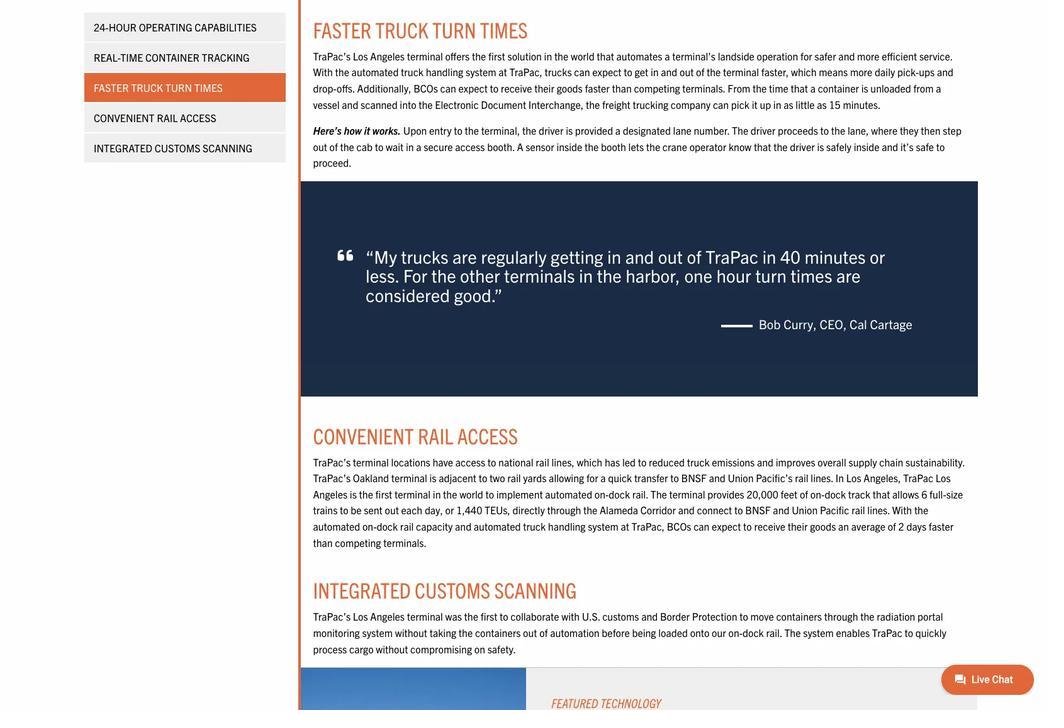 Task type: vqa. For each thing, say whether or not it's contained in the screenshot.
the rightmost world
yes



Task type: locate. For each thing, give the bounding box(es) containing it.
lane
[[673, 124, 692, 137]]

containers right move
[[777, 610, 822, 623]]

terminal's
[[673, 50, 716, 62]]

convenient down time
[[94, 111, 154, 124]]

terminals. inside trapac's los angeles terminal offers the first solution in the world that automates a terminal's landside operation for safer and more efficient service. with the automated truck handling system at trapac, trucks can expect to get in and out of the terminal faster, which means more daily pick-ups and drop-offs. additionally, bcos can expect to receive their goods faster than competing terminals. from the time that a container is unloaded from a vessel and scanned into the electronic document interchange, the freight trucking company can pick it up in as little as 15 minutes.
[[683, 82, 726, 94]]

faster down "real-"
[[94, 81, 128, 94]]

faster inside trapac's terminal locations have access to national rail lines, which has led to reduced truck emissions and improves overall supply chain sustainability. trapac's oakland terminal is adjacent to two rail yards allowing for a quick transfer to bnsf and union pacific's rail lines. in los angeles, trapac los angeles is the first terminal in the world to implement automated on-dock rail. the terminal provides 20,000 feet of on-dock track that allows 6 full-size trains to be sent out each day, or 1,440 teus, directly through the alameda corridor and connect to bnsf and union pacific rail lines. with the automated on-dock rail capacity and automated truck handling system at trapac, bcos can expect to receive their goods an average of 2 days faster than competing terminals.
[[929, 520, 954, 533]]

goods up interchange,
[[557, 82, 583, 94]]

step
[[943, 124, 962, 137]]

faster truck turn times down real-time container tracking
[[94, 81, 223, 94]]

terminals
[[504, 264, 575, 287]]

the left harbor, in the right top of the page
[[597, 264, 622, 287]]

or inside trapac's terminal locations have access to national rail lines, which has led to reduced truck emissions and improves overall supply chain sustainability. trapac's oakland terminal is adjacent to two rail yards allowing for a quick transfer to bnsf and union pacific's rail lines. in los angeles, trapac los angeles is the first terminal in the world to implement automated on-dock rail. the terminal provides 20,000 feet of on-dock track that allows 6 full-size trains to be sent out each day, or 1,440 teus, directly through the alameda corridor and connect to bnsf and union pacific rail lines. with the automated on-dock rail capacity and automated truck handling system at trapac, bcos can expect to receive their goods an average of 2 days faster than competing terminals.
[[446, 504, 454, 517]]

access up national
[[457, 422, 518, 449]]

0 horizontal spatial for
[[587, 472, 599, 484]]

0 vertical spatial union
[[728, 472, 754, 484]]

dock inside trapac's los angeles terminal was the first to collaborate with u.s. customs and border protection to move containers through the radiation portal monitoring system without taking the containers out of automation before being loaded onto our on-dock rail. the system enables trapac to quickly process cargo without compromising on safety.
[[743, 627, 764, 639]]

2 horizontal spatial expect
[[712, 520, 741, 533]]

as left little
[[784, 98, 794, 111]]

0 horizontal spatial rail.
[[633, 488, 649, 501]]

trapac's los angeles terminal offers the first solution in the world that automates a terminal's landside operation for safer and more efficient service. with the automated truck handling system at trapac, trucks can expect to get in and out of the terminal faster, which means more daily pick-ups and drop-offs. additionally, bcos can expect to receive their goods faster than competing terminals. from the time that a container is unloaded from a vessel and scanned into the electronic document interchange, the freight trucking company can pick it up in as little as 15 minutes.
[[313, 50, 954, 111]]

the down 6
[[915, 504, 929, 517]]

1 horizontal spatial than
[[612, 82, 632, 94]]

0 horizontal spatial with
[[313, 66, 333, 78]]

bnsf down reduced
[[682, 472, 707, 484]]

bnsf
[[682, 472, 707, 484], [746, 504, 771, 517]]

los inside trapac's los angeles terminal was the first to collaborate with u.s. customs and border protection to move containers through the radiation portal monitoring system without taking the containers out of automation before being loaded onto our on-dock rail. the system enables trapac to quickly process cargo without compromising on safety.
[[353, 610, 368, 623]]

0 vertical spatial convenient rail access
[[94, 111, 216, 124]]

terminals. down each
[[384, 536, 427, 549]]

trapac inside "my trucks are regularly getting in and out of trapac in 40 minutes or less. for the other terminals in the harbor, one hour turn times are considered good."
[[706, 245, 759, 267]]

1 vertical spatial scanning
[[495, 576, 577, 603]]

1 vertical spatial trucks
[[401, 245, 449, 267]]

0 vertical spatial goods
[[557, 82, 583, 94]]

1 horizontal spatial world
[[571, 50, 595, 62]]

their
[[535, 82, 555, 94], [788, 520, 808, 533]]

convenient rail access
[[94, 111, 216, 124], [313, 422, 518, 449]]

the down 'adjacent'
[[443, 488, 457, 501]]

then
[[921, 124, 941, 137]]

1 horizontal spatial the
[[732, 124, 749, 137]]

in
[[544, 50, 552, 62], [651, 66, 659, 78], [774, 98, 782, 111], [406, 140, 414, 153], [608, 245, 622, 267], [763, 245, 777, 267], [579, 264, 593, 287], [433, 488, 441, 501]]

first for offers
[[489, 50, 505, 62]]

are up good."
[[453, 245, 477, 267]]

out inside trapac's terminal locations have access to national rail lines, which has led to reduced truck emissions and improves overall supply chain sustainability. trapac's oakland terminal is adjacent to two rail yards allowing for a quick transfer to bnsf and union pacific's rail lines. in los angeles, trapac los angeles is the first terminal in the world to implement automated on-dock rail. the terminal provides 20,000 feet of on-dock track that allows 6 full-size trains to be sent out each day, or 1,440 teus, directly through the alameda corridor and connect to bnsf and union pacific rail lines. with the automated on-dock rail capacity and automated truck handling system at trapac, bcos can expect to receive their goods an average of 2 days faster than competing terminals.
[[385, 504, 399, 517]]

to left move
[[740, 610, 749, 623]]

designated
[[623, 124, 671, 137]]

was
[[445, 610, 462, 623]]

1 vertical spatial receive
[[755, 520, 786, 533]]

with inside trapac's los angeles terminal offers the first solution in the world that automates a terminal's landside operation for safer and more efficient service. with the automated truck handling system at trapac, trucks can expect to get in and out of the terminal faster, which means more daily pick-ups and drop-offs. additionally, bcos can expect to receive their goods faster than competing terminals. from the time that a container is unloaded from a vessel and scanned into the electronic document interchange, the freight trucking company can pick it up in as little as 15 minutes.
[[313, 66, 333, 78]]

in right solution
[[544, 50, 552, 62]]

trapac's inside trapac's los angeles terminal offers the first solution in the world that automates a terminal's landside operation for safer and more efficient service. with the automated truck handling system at trapac, trucks can expect to get in and out of the terminal faster, which means more daily pick-ups and drop-offs. additionally, bcos can expect to receive their goods faster than competing terminals. from the time that a container is unloaded from a vessel and scanned into the electronic document interchange, the freight trucking company can pick it up in as little as 15 minutes.
[[313, 50, 351, 62]]

1 horizontal spatial integrated customs scanning
[[313, 576, 577, 603]]

allows
[[893, 488, 920, 501]]

0 horizontal spatial than
[[313, 536, 333, 549]]

0 horizontal spatial competing
[[335, 536, 381, 549]]

times up solution
[[480, 15, 528, 43]]

1 horizontal spatial trapac,
[[632, 520, 665, 533]]

corridor
[[641, 504, 676, 517]]

to
[[624, 66, 633, 78], [490, 82, 499, 94], [454, 124, 463, 137], [821, 124, 829, 137], [375, 140, 384, 153], [937, 140, 945, 153], [488, 456, 496, 468], [638, 456, 647, 468], [479, 472, 488, 484], [671, 472, 679, 484], [486, 488, 494, 501], [340, 504, 349, 517], [735, 504, 743, 517], [744, 520, 752, 533], [500, 610, 509, 623], [740, 610, 749, 623], [905, 627, 914, 639]]

1 vertical spatial turn
[[165, 81, 192, 94]]

truck up additionally,
[[401, 66, 424, 78]]

or inside "my trucks are regularly getting in and out of trapac in 40 minutes or less. for the other terminals in the harbor, one hour turn times are considered good."
[[870, 245, 886, 267]]

directly
[[513, 504, 545, 517]]

1 vertical spatial at
[[621, 520, 630, 533]]

a inside trapac's terminal locations have access to national rail lines, which has led to reduced truck emissions and improves overall supply chain sustainability. trapac's oakland terminal is adjacent to two rail yards allowing for a quick transfer to bnsf and union pacific's rail lines. in los angeles, trapac los angeles is the first terminal in the world to implement automated on-dock rail. the terminal provides 20,000 feet of on-dock track that allows 6 full-size trains to be sent out each day, or 1,440 teus, directly through the alameda corridor and connect to bnsf and union pacific rail lines. with the automated on-dock rail capacity and automated truck handling system at trapac, bcos can expect to receive their goods an average of 2 days faster than competing terminals.
[[601, 472, 606, 484]]

2 inside from the left
[[854, 140, 880, 153]]

customs up the was
[[415, 576, 491, 603]]

more
[[858, 50, 880, 62], [851, 66, 873, 78]]

1 vertical spatial rail.
[[767, 627, 783, 639]]

automated
[[352, 66, 399, 78], [546, 488, 593, 501], [313, 520, 360, 533], [474, 520, 521, 533]]

0 horizontal spatial bcos
[[414, 82, 438, 94]]

trucks inside "my trucks are regularly getting in and out of trapac in 40 minutes or less. for the other terminals in the harbor, one hour turn times are considered good."
[[401, 245, 449, 267]]

company
[[671, 98, 711, 111]]

goods inside trapac's terminal locations have access to national rail lines, which has led to reduced truck emissions and improves overall supply chain sustainability. trapac's oakland terminal is adjacent to two rail yards allowing for a quick transfer to bnsf and union pacific's rail lines. in los angeles, trapac los angeles is the first terminal in the world to implement automated on-dock rail. the terminal provides 20,000 feet of on-dock track that allows 6 full-size trains to be sent out each day, or 1,440 teus, directly through the alameda corridor and connect to bnsf and union pacific rail lines. with the automated on-dock rail capacity and automated truck handling system at trapac, bcos can expect to receive their goods an average of 2 days faster than competing terminals.
[[810, 520, 836, 533]]

convenient
[[94, 111, 154, 124], [313, 422, 414, 449]]

1 horizontal spatial faster
[[929, 520, 954, 533]]

0 horizontal spatial inside
[[557, 140, 583, 153]]

trapac, inside trapac's terminal locations have access to national rail lines, which has led to reduced truck emissions and improves overall supply chain sustainability. trapac's oakland terminal is adjacent to two rail yards allowing for a quick transfer to bnsf and union pacific's rail lines. in los angeles, trapac los angeles is the first terminal in the world to implement automated on-dock rail. the terminal provides 20,000 feet of on-dock track that allows 6 full-size trains to be sent out each day, or 1,440 teus, directly through the alameda corridor and connect to bnsf and union pacific rail lines. with the automated on-dock rail capacity and automated truck handling system at trapac, bcos can expect to receive their goods an average of 2 days faster than competing terminals.
[[632, 520, 665, 533]]

0 vertical spatial the
[[732, 124, 749, 137]]

angeles inside trapac's terminal locations have access to national rail lines, which has led to reduced truck emissions and improves overall supply chain sustainability. trapac's oakland terminal is adjacent to two rail yards allowing for a quick transfer to bnsf and union pacific's rail lines. in los angeles, trapac los angeles is the first terminal in the world to implement automated on-dock rail. the terminal provides 20,000 feet of on-dock track that allows 6 full-size trains to be sent out each day, or 1,440 teus, directly through the alameda corridor and connect to bnsf and union pacific rail lines. with the automated on-dock rail capacity and automated truck handling system at trapac, bcos can expect to receive their goods an average of 2 days faster than competing terminals.
[[313, 488, 348, 501]]

0 vertical spatial or
[[870, 245, 886, 267]]

that
[[597, 50, 614, 62], [791, 82, 808, 94], [754, 140, 772, 153], [873, 488, 891, 501]]

freight
[[603, 98, 631, 111]]

0 vertical spatial angeles
[[370, 50, 405, 62]]

1 trapac's from the top
[[313, 50, 351, 62]]

to left collaborate
[[500, 610, 509, 623]]

pick-
[[898, 66, 919, 78]]

first up the on at bottom left
[[481, 610, 498, 623]]

2 horizontal spatial trapac
[[904, 472, 934, 484]]

first inside trapac's los angeles terminal offers the first solution in the world that automates a terminal's landside operation for safer and more efficient service. with the automated truck handling system at trapac, trucks can expect to get in and out of the terminal faster, which means more daily pick-ups and drop-offs. additionally, bcos can expect to receive their goods faster than competing terminals. from the time that a container is unloaded from a vessel and scanned into the electronic document interchange, the freight trucking company can pick it up in as little as 15 minutes.
[[489, 50, 505, 62]]

access up 'adjacent'
[[456, 456, 486, 468]]

the down oakland
[[359, 488, 373, 501]]

teus,
[[485, 504, 511, 517]]

1 horizontal spatial access
[[457, 422, 518, 449]]

of right the feet
[[800, 488, 809, 501]]

supply
[[849, 456, 878, 468]]

times down tracking
[[194, 81, 223, 94]]

automated inside trapac's los angeles terminal offers the first solution in the world that automates a terminal's landside operation for safer and more efficient service. with the automated truck handling system at trapac, trucks can expect to get in and out of the terminal faster, which means more daily pick-ups and drop-offs. additionally, bcos can expect to receive their goods faster than competing terminals. from the time that a container is unloaded from a vessel and scanned into the electronic document interchange, the freight trucking company can pick it up in as little as 15 minutes.
[[352, 66, 399, 78]]

getting
[[551, 245, 604, 267]]

quickly
[[916, 627, 947, 639]]

0 horizontal spatial as
[[784, 98, 794, 111]]

trapac's terminal locations have access to national rail lines, which has led to reduced truck emissions and improves overall supply chain sustainability. trapac's oakland terminal is adjacent to two rail yards allowing for a quick transfer to bnsf and union pacific's rail lines. in los angeles, trapac los angeles is the first terminal in the world to implement automated on-dock rail. the terminal provides 20,000 feet of on-dock track that allows 6 full-size trains to be sent out each day, or 1,440 teus, directly through the alameda corridor and connect to bnsf and union pacific rail lines. with the automated on-dock rail capacity and automated truck handling system at trapac, bcos can expect to receive their goods an average of 2 days faster than competing terminals.
[[313, 456, 965, 549]]

of
[[696, 66, 705, 78], [330, 140, 338, 153], [687, 245, 702, 267], [800, 488, 809, 501], [888, 520, 897, 533], [540, 627, 548, 639]]

on
[[475, 643, 485, 655]]

safely
[[827, 140, 852, 153]]

truck down the directly
[[523, 520, 546, 533]]

other
[[460, 264, 500, 287]]

1 vertical spatial rail
[[418, 422, 453, 449]]

faster truck turn times
[[313, 15, 528, 43], [94, 81, 223, 94]]

before
[[602, 627, 630, 639]]

system inside trapac's los angeles terminal offers the first solution in the world that automates a terminal's landside operation for safer and more efficient service. with the automated truck handling system at trapac, trucks can expect to get in and out of the terminal faster, which means more daily pick-ups and drop-offs. additionally, bcos can expect to receive their goods faster than competing terminals. from the time that a container is unloaded from a vessel and scanned into the electronic document interchange, the freight trucking company can pick it up in as little as 15 minutes.
[[466, 66, 497, 78]]

inside
[[557, 140, 583, 153], [854, 140, 880, 153]]

1 vertical spatial the
[[651, 488, 667, 501]]

goods down pacific
[[810, 520, 836, 533]]

through inside trapac's terminal locations have access to national rail lines, which has led to reduced truck emissions and improves overall supply chain sustainability. trapac's oakland terminal is adjacent to two rail yards allowing for a quick transfer to bnsf and union pacific's rail lines. in los angeles, trapac los angeles is the first terminal in the world to implement automated on-dock rail. the terminal provides 20,000 feet of on-dock track that allows 6 full-size trains to be sent out each day, or 1,440 teus, directly through the alameda corridor and connect to bnsf and union pacific rail lines. with the automated on-dock rail capacity and automated truck handling system at trapac, bcos can expect to receive their goods an average of 2 days faster than competing terminals.
[[547, 504, 581, 517]]

los up monitoring
[[353, 610, 368, 623]]

service.
[[920, 50, 953, 62]]

the down terminal's
[[707, 66, 721, 78]]

1 vertical spatial access
[[457, 422, 518, 449]]

with inside trapac's terminal locations have access to national rail lines, which has led to reduced truck emissions and improves overall supply chain sustainability. trapac's oakland terminal is adjacent to two rail yards allowing for a quick transfer to bnsf and union pacific's rail lines. in los angeles, trapac los angeles is the first terminal in the world to implement automated on-dock rail. the terminal provides 20,000 feet of on-dock track that allows 6 full-size trains to be sent out each day, or 1,440 teus, directly through the alameda corridor and connect to bnsf and union pacific rail lines. with the automated on-dock rail capacity and automated truck handling system at trapac, bcos can expect to receive their goods an average of 2 days faster than competing terminals.
[[893, 504, 913, 517]]

that inside trapac's terminal locations have access to national rail lines, which has led to reduced truck emissions and improves overall supply chain sustainability. trapac's oakland terminal is adjacent to two rail yards allowing for a quick transfer to bnsf and union pacific's rail lines. in los angeles, trapac los angeles is the first terminal in the world to implement automated on-dock rail. the terminal provides 20,000 feet of on-dock track that allows 6 full-size trains to be sent out each day, or 1,440 teus, directly through the alameda corridor and connect to bnsf and union pacific rail lines. with the automated on-dock rail capacity and automated truck handling system at trapac, bcos can expect to receive their goods an average of 2 days faster than competing terminals.
[[873, 488, 891, 501]]

1 vertical spatial it
[[364, 124, 370, 137]]

0 horizontal spatial customs
[[154, 142, 200, 154]]

size
[[947, 488, 964, 501]]

as left 15 at the right of page
[[817, 98, 827, 111]]

our
[[712, 627, 727, 639]]

two
[[490, 472, 505, 484]]

is left safely
[[818, 140, 824, 153]]

0 vertical spatial trapac
[[706, 245, 759, 267]]

1 vertical spatial with
[[893, 504, 913, 517]]

harbor,
[[626, 264, 681, 287]]

upon entry to the terminal, the driver is provided a designated lane number. the driver proceeds to the lane, where they then step out of the cab to wait in a secure access booth. a sensor inside the booth lets the crane operator know that the driver is safely inside and it's safe to proceed.
[[313, 124, 962, 169]]

first inside trapac's los angeles terminal was the first to collaborate with u.s. customs and border protection to move containers through the radiation portal monitoring system without taking the containers out of automation before being loaded onto our on-dock rail. the system enables trapac to quickly process cargo without compromising on safety.
[[481, 610, 498, 623]]

0 horizontal spatial terminals.
[[384, 536, 427, 549]]

out inside "my trucks are regularly getting in and out of trapac in 40 minutes or less. for the other terminals in the harbor, one hour turn times are considered good."
[[658, 245, 683, 267]]

0 vertical spatial truck
[[401, 66, 424, 78]]

1 inside from the left
[[557, 140, 583, 153]]

truck
[[376, 15, 429, 43], [131, 81, 163, 94]]

feet
[[781, 488, 798, 501]]

of inside trapac's los angeles terminal offers the first solution in the world that automates a terminal's landside operation for safer and more efficient service. with the automated truck handling system at trapac, trucks can expect to get in and out of the terminal faster, which means more daily pick-ups and drop-offs. additionally, bcos can expect to receive their goods faster than competing terminals. from the time that a container is unloaded from a vessel and scanned into the electronic document interchange, the freight trucking company can pick it up in as little as 15 minutes.
[[696, 66, 705, 78]]

rail down track
[[852, 504, 866, 517]]

safer
[[815, 50, 837, 62]]

the up the "know"
[[732, 124, 749, 137]]

0 vertical spatial bnsf
[[682, 472, 707, 484]]

first inside trapac's terminal locations have access to national rail lines, which has led to reduced truck emissions and improves overall supply chain sustainability. trapac's oakland terminal is adjacent to two rail yards allowing for a quick transfer to bnsf and union pacific's rail lines. in los angeles, trapac los angeles is the first terminal in the world to implement automated on-dock rail. the terminal provides 20,000 feet of on-dock track that allows 6 full-size trains to be sent out each day, or 1,440 teus, directly through the alameda corridor and connect to bnsf and union pacific rail lines. with the automated on-dock rail capacity and automated truck handling system at trapac, bcos can expect to receive their goods an average of 2 days faster than competing terminals.
[[376, 488, 392, 501]]

access
[[455, 140, 485, 153], [456, 456, 486, 468]]

1 vertical spatial terminals.
[[384, 536, 427, 549]]

real-
[[94, 51, 120, 64]]

times inside "link"
[[194, 81, 223, 94]]

0 vertical spatial trapac,
[[510, 66, 543, 78]]

with up drop-
[[313, 66, 333, 78]]

trapac, down corridor
[[632, 520, 665, 533]]

the down the was
[[459, 627, 473, 639]]

2 vertical spatial trapac
[[873, 627, 903, 639]]

angeles inside trapac's los angeles terminal was the first to collaborate with u.s. customs and border protection to move containers through the radiation portal monitoring system without taking the containers out of automation before being loaded onto our on-dock rail. the system enables trapac to quickly process cargo without compromising on safety.
[[370, 610, 405, 623]]

0 vertical spatial customs
[[154, 142, 200, 154]]

secure
[[424, 140, 453, 153]]

first for was
[[481, 610, 498, 623]]

that right the "know"
[[754, 140, 772, 153]]

0 horizontal spatial which
[[577, 456, 603, 468]]

1 vertical spatial for
[[587, 472, 599, 484]]

1 horizontal spatial convenient rail access
[[313, 422, 518, 449]]

customs inside 'integrated customs scanning' link
[[154, 142, 200, 154]]

1 vertical spatial without
[[376, 643, 408, 655]]

faster truck turn times up offers
[[313, 15, 528, 43]]

reduced
[[649, 456, 685, 468]]

"my trucks are regularly getting in and out of trapac in 40 minutes or less. for the other terminals in the harbor, one hour turn times are considered good."
[[366, 245, 886, 306]]

their up interchange,
[[535, 82, 555, 94]]

truck inside "link"
[[131, 81, 163, 94]]

out down collaborate
[[523, 627, 537, 639]]

truck up additionally,
[[376, 15, 429, 43]]

for right allowing
[[587, 472, 599, 484]]

world up 1,440
[[460, 488, 483, 501]]

drop-
[[313, 82, 337, 94]]

and down 1,440
[[455, 520, 472, 533]]

scanning
[[202, 142, 252, 154], [495, 576, 577, 603]]

1 horizontal spatial or
[[870, 245, 886, 267]]

1 horizontal spatial turn
[[433, 15, 476, 43]]

2
[[899, 520, 905, 533]]

angeles up the cargo at the left of page
[[370, 610, 405, 623]]

world up interchange,
[[571, 50, 595, 62]]

1 horizontal spatial receive
[[755, 520, 786, 533]]

0 horizontal spatial goods
[[557, 82, 583, 94]]

1 horizontal spatial driver
[[751, 124, 776, 137]]

trapac, inside trapac's los angeles terminal offers the first solution in the world that automates a terminal's landside operation for safer and more efficient service. with the automated truck handling system at trapac, trucks can expect to get in and out of the terminal faster, which means more daily pick-ups and drop-offs. additionally, bcos can expect to receive their goods faster than competing terminals. from the time that a container is unloaded from a vessel and scanned into the electronic document interchange, the freight trucking company can pick it up in as little as 15 minutes.
[[510, 66, 543, 78]]

receive inside trapac's los angeles terminal offers the first solution in the world that automates a terminal's landside operation for safer and more efficient service. with the automated truck handling system at trapac, trucks can expect to get in and out of the terminal faster, which means more daily pick-ups and drop-offs. additionally, bcos can expect to receive their goods faster than competing terminals. from the time that a container is unloaded from a vessel and scanned into the electronic document interchange, the freight trucking company can pick it up in as little as 15 minutes.
[[501, 82, 532, 94]]

1 horizontal spatial bcos
[[667, 520, 692, 533]]

union
[[728, 472, 754, 484], [792, 504, 818, 517]]

1 vertical spatial trapac
[[904, 472, 934, 484]]

integrated customs scanning link
[[84, 133, 286, 162]]

2 horizontal spatial truck
[[687, 456, 710, 468]]

1 access from the top
[[455, 140, 485, 153]]

for inside trapac's los angeles terminal offers the first solution in the world that automates a terminal's landside operation for safer and more efficient service. with the automated truck handling system at trapac, trucks can expect to get in and out of the terminal faster, which means more daily pick-ups and drop-offs. additionally, bcos can expect to receive their goods faster than competing terminals. from the time that a container is unloaded from a vessel and scanned into the electronic document interchange, the freight trucking company can pick it up in as little as 15 minutes.
[[801, 50, 813, 62]]

0 horizontal spatial through
[[547, 504, 581, 517]]

through up enables at the bottom of the page
[[825, 610, 859, 623]]

have
[[433, 456, 453, 468]]

terminals.
[[683, 82, 726, 94], [384, 536, 427, 549]]

union down "emissions"
[[728, 472, 754, 484]]

1 horizontal spatial as
[[817, 98, 827, 111]]

hour
[[717, 264, 752, 287]]

containers up safety. at left
[[475, 627, 521, 639]]

proceeds
[[778, 124, 819, 137]]

2 horizontal spatial the
[[785, 627, 801, 639]]

0 vertical spatial times
[[480, 15, 528, 43]]

adjacent
[[439, 472, 477, 484]]

4 trapac's from the top
[[313, 610, 351, 623]]

1 vertical spatial or
[[446, 504, 454, 517]]

without left the taking
[[395, 627, 428, 639]]

0 horizontal spatial times
[[194, 81, 223, 94]]

daily
[[875, 66, 896, 78]]

world
[[571, 50, 595, 62], [460, 488, 483, 501]]

scanning up collaborate
[[495, 576, 577, 603]]

0 horizontal spatial it
[[364, 124, 370, 137]]

is inside trapac's los angeles terminal offers the first solution in the world that automates a terminal's landside operation for safer and more efficient service. with the automated truck handling system at trapac, trucks can expect to get in and out of the terminal faster, which means more daily pick-ups and drop-offs. additionally, bcos can expect to receive their goods faster than competing terminals. from the time that a container is unloaded from a vessel and scanned into the electronic document interchange, the freight trucking company can pick it up in as little as 15 minutes.
[[862, 82, 869, 94]]

1 vertical spatial access
[[456, 456, 486, 468]]

0 vertical spatial world
[[571, 50, 595, 62]]

lines. up average
[[868, 504, 890, 517]]

1 horizontal spatial expect
[[593, 66, 622, 78]]

1 horizontal spatial times
[[480, 15, 528, 43]]

interchange,
[[529, 98, 584, 111]]

can inside trapac's terminal locations have access to national rail lines, which has led to reduced truck emissions and improves overall supply chain sustainability. trapac's oakland terminal is adjacent to two rail yards allowing for a quick transfer to bnsf and union pacific's rail lines. in los angeles, trapac los angeles is the first terminal in the world to implement automated on-dock rail. the terminal provides 20,000 feet of on-dock track that allows 6 full-size trains to be sent out each day, or 1,440 teus, directly through the alameda corridor and connect to bnsf and union pacific rail lines. with the automated on-dock rail capacity and automated truck handling system at trapac, bcos can expect to receive their goods an average of 2 days faster than competing terminals.
[[694, 520, 710, 533]]

1 vertical spatial expect
[[459, 82, 488, 94]]

integrated customs scanning up the was
[[313, 576, 577, 603]]

with up 2 at the right bottom
[[893, 504, 913, 517]]

0 vertical spatial than
[[612, 82, 632, 94]]

of left 2 at the right bottom
[[888, 520, 897, 533]]

are
[[453, 245, 477, 267], [837, 264, 861, 287]]

2 as from the left
[[817, 98, 827, 111]]

out down terminal's
[[680, 66, 694, 78]]

0 horizontal spatial lines.
[[811, 472, 834, 484]]

regularly
[[481, 245, 547, 267]]

integrated customs scanning down convenient rail access link
[[94, 142, 252, 154]]

through inside trapac's los angeles terminal was the first to collaborate with u.s. customs and border protection to move containers through the radiation portal monitoring system without taking the containers out of automation before being loaded onto our on-dock rail. the system enables trapac to quickly process cargo without compromising on safety.
[[825, 610, 859, 623]]

1 horizontal spatial handling
[[548, 520, 586, 533]]

sustainability.
[[906, 456, 965, 468]]

6
[[922, 488, 928, 501]]

1 horizontal spatial customs
[[415, 576, 491, 603]]

the up corridor
[[651, 488, 667, 501]]

faster inside "link"
[[94, 81, 128, 94]]

landside
[[718, 50, 755, 62]]

provided
[[575, 124, 613, 137]]

bcos inside trapac's los angeles terminal offers the first solution in the world that automates a terminal's landside operation for safer and more efficient service. with the automated truck handling system at trapac, trucks can expect to get in and out of the terminal faster, which means more daily pick-ups and drop-offs. additionally, bcos can expect to receive their goods faster than competing terminals. from the time that a container is unloaded from a vessel and scanned into the electronic document interchange, the freight trucking company can pick it up in as little as 15 minutes.
[[414, 82, 438, 94]]

1 horizontal spatial terminals.
[[683, 82, 726, 94]]

and inside trapac's los angeles terminal was the first to collaborate with u.s. customs and border protection to move containers through the radiation portal monitoring system without taking the containers out of automation before being loaded onto our on-dock rail. the system enables trapac to quickly process cargo without compromising on safety.
[[642, 610, 658, 623]]

trapac's for trapac's los angeles terminal was the first to collaborate with u.s. customs and border protection to move containers through the radiation portal monitoring system without taking the containers out of automation before being loaded onto our on-dock rail. the system enables trapac to quickly process cargo without compromising on safety.
[[313, 610, 351, 623]]

be
[[351, 504, 362, 517]]

for
[[403, 264, 428, 287]]

out inside upon entry to the terminal, the driver is provided a designated lane number. the driver proceeds to the lane, where they then step out of the cab to wait in a secure access booth. a sensor inside the booth lets the crane operator know that the driver is safely inside and it's safe to proceed.
[[313, 140, 327, 153]]

which down the safer
[[791, 66, 817, 78]]

or right day,
[[446, 504, 454, 517]]

for left the safer
[[801, 50, 813, 62]]

in right wait
[[406, 140, 414, 153]]

angeles inside trapac's los angeles terminal offers the first solution in the world that automates a terminal's landside operation for safer and more efficient service. with the automated truck handling system at trapac, trucks can expect to get in and out of the terminal faster, which means more daily pick-ups and drop-offs. additionally, bcos can expect to receive their goods faster than competing terminals. from the time that a container is unloaded from a vessel and scanned into the electronic document interchange, the freight trucking company can pick it up in as little as 15 minutes.
[[370, 50, 405, 62]]

with
[[313, 66, 333, 78], [893, 504, 913, 517]]

angeles for trapac's los angeles terminal was the first to collaborate with u.s. customs and border protection to move containers through the radiation portal monitoring system without taking the containers out of automation before being loaded onto our on-dock rail. the system enables trapac to quickly process cargo without compromising on safety.
[[370, 610, 405, 623]]

faster truck turn times link
[[84, 73, 286, 102]]

2 trapac's from the top
[[313, 456, 351, 468]]

trapac's inside trapac's los angeles terminal was the first to collaborate with u.s. customs and border protection to move containers through the radiation portal monitoring system without taking the containers out of automation before being loaded onto our on-dock rail. the system enables trapac to quickly process cargo without compromising on safety.
[[313, 610, 351, 623]]

1 horizontal spatial scanning
[[495, 576, 577, 603]]

2 access from the top
[[456, 456, 486, 468]]

document
[[481, 98, 526, 111]]

being
[[632, 627, 656, 639]]

1 vertical spatial faster truck turn times
[[94, 81, 223, 94]]

0 vertical spatial with
[[313, 66, 333, 78]]

expect up electronic
[[459, 82, 488, 94]]

1 vertical spatial bnsf
[[746, 504, 771, 517]]

of down terminal's
[[696, 66, 705, 78]]

trucks up 'considered'
[[401, 245, 449, 267]]

quick
[[608, 472, 632, 484]]

0 vertical spatial through
[[547, 504, 581, 517]]

cartage
[[870, 316, 913, 332]]

0 vertical spatial it
[[752, 98, 758, 111]]

1 horizontal spatial inside
[[854, 140, 880, 153]]

0 horizontal spatial faster
[[585, 82, 610, 94]]

on-
[[595, 488, 609, 501], [811, 488, 825, 501], [363, 520, 377, 533], [729, 627, 743, 639]]

1 horizontal spatial rail.
[[767, 627, 783, 639]]

1 horizontal spatial goods
[[810, 520, 836, 533]]

than down trains
[[313, 536, 333, 549]]

1 horizontal spatial convenient
[[313, 422, 414, 449]]

turn up offers
[[433, 15, 476, 43]]

1 horizontal spatial competing
[[634, 82, 680, 94]]

0 horizontal spatial at
[[499, 66, 507, 78]]

offs.
[[337, 82, 355, 94]]

0 horizontal spatial containers
[[475, 627, 521, 639]]

at down alameda
[[621, 520, 630, 533]]

more up daily
[[858, 50, 880, 62]]

in inside upon entry to the terminal, the driver is provided a designated lane number. the driver proceeds to the lane, where they then step out of the cab to wait in a secure access booth. a sensor inside the booth lets the crane operator know that the driver is safely inside and it's safe to proceed.
[[406, 140, 414, 153]]

0 horizontal spatial receive
[[501, 82, 532, 94]]

tracking
[[202, 51, 249, 64]]

0 vertical spatial for
[[801, 50, 813, 62]]

2 vertical spatial the
[[785, 627, 801, 639]]

and
[[839, 50, 855, 62], [661, 66, 678, 78], [938, 66, 954, 78], [342, 98, 359, 111], [882, 140, 899, 153], [626, 245, 654, 267], [757, 456, 774, 468], [709, 472, 726, 484], [679, 504, 695, 517], [773, 504, 790, 517], [455, 520, 472, 533], [642, 610, 658, 623]]

as
[[784, 98, 794, 111], [817, 98, 827, 111]]

entry
[[429, 124, 452, 137]]

the inside trapac's los angeles terminal was the first to collaborate with u.s. customs and border protection to move containers through the radiation portal monitoring system without taking the containers out of automation before being loaded onto our on-dock rail. the system enables trapac to quickly process cargo without compromising on safety.
[[785, 627, 801, 639]]

where
[[872, 124, 898, 137]]

rail. down the transfer
[[633, 488, 649, 501]]

the left enables at the bottom of the page
[[785, 627, 801, 639]]

1 vertical spatial customs
[[415, 576, 491, 603]]

0 vertical spatial bcos
[[414, 82, 438, 94]]

real-time container tracking link
[[84, 43, 286, 72]]

that inside upon entry to the terminal, the driver is provided a designated lane number. the driver proceeds to the lane, where they then step out of the cab to wait in a secure access booth. a sensor inside the booth lets the crane operator know that the driver is safely inside and it's safe to proceed.
[[754, 140, 772, 153]]

truck right reduced
[[687, 456, 710, 468]]

move
[[751, 610, 774, 623]]

pacific
[[820, 504, 850, 517]]

yards
[[523, 472, 547, 484]]



Task type: describe. For each thing, give the bounding box(es) containing it.
operation
[[757, 50, 799, 62]]

0 horizontal spatial driver
[[539, 124, 564, 137]]

0 horizontal spatial bnsf
[[682, 472, 707, 484]]

here's how it works.
[[313, 124, 401, 137]]

rail. inside trapac's terminal locations have access to national rail lines, which has led to reduced truck emissions and improves overall supply chain sustainability. trapac's oakland terminal is adjacent to two rail yards allowing for a quick transfer to bnsf and union pacific's rail lines. in los angeles, trapac los angeles is the first terminal in the world to implement automated on-dock rail. the terminal provides 20,000 feet of on-dock track that allows 6 full-size trains to be sent out each day, or 1,440 teus, directly through the alameda corridor and connect to bnsf and union pacific rail lines. with the automated on-dock rail capacity and automated truck handling system at trapac, bcos can expect to receive their goods an average of 2 days faster than competing terminals.
[[633, 488, 649, 501]]

24-hour operating capabilities
[[94, 21, 257, 33]]

a left terminal's
[[665, 50, 670, 62]]

turn
[[756, 264, 787, 287]]

1 vertical spatial truck
[[687, 456, 710, 468]]

is left provided
[[566, 124, 573, 137]]

trapac inside trapac's terminal locations have access to national rail lines, which has led to reduced truck emissions and improves overall supply chain sustainability. trapac's oakland terminal is adjacent to two rail yards allowing for a quick transfer to bnsf and union pacific's rail lines. in los angeles, trapac los angeles is the first terminal in the world to implement automated on-dock rail. the terminal provides 20,000 feet of on-dock track that allows 6 full-size trains to be sent out each day, or 1,440 teus, directly through the alameda corridor and connect to bnsf and union pacific rail lines. with the automated on-dock rail capacity and automated truck handling system at trapac, bcos can expect to receive their goods an average of 2 days faster than competing terminals.
[[904, 472, 934, 484]]

is up "be" at the left bottom
[[350, 488, 357, 501]]

time
[[769, 82, 789, 94]]

world inside trapac's terminal locations have access to national rail lines, which has led to reduced truck emissions and improves overall supply chain sustainability. trapac's oakland terminal is adjacent to two rail yards allowing for a quick transfer to bnsf and union pacific's rail lines. in los angeles, trapac los angeles is the first terminal in the world to implement automated on-dock rail. the terminal provides 20,000 feet of on-dock track that allows 6 full-size trains to be sent out each day, or 1,440 teus, directly through the alameda corridor and connect to bnsf and union pacific rail lines. with the automated on-dock rail capacity and automated truck handling system at trapac, bcos can expect to receive their goods an average of 2 days faster than competing terminals.
[[460, 488, 483, 501]]

lines,
[[552, 456, 575, 468]]

truck inside trapac's los angeles terminal offers the first solution in the world that automates a terminal's landside operation for safer and more efficient service. with the automated truck handling system at trapac, trucks can expect to get in and out of the terminal faster, which means more daily pick-ups and drop-offs. additionally, bcos can expect to receive their goods faster than competing terminals. from the time that a container is unloaded from a vessel and scanned into the electronic document interchange, the freight trucking company can pick it up in as little as 15 minutes.
[[401, 66, 424, 78]]

a up little
[[811, 82, 816, 94]]

container
[[145, 51, 199, 64]]

dock up pacific
[[825, 488, 846, 501]]

which inside trapac's terminal locations have access to national rail lines, which has led to reduced truck emissions and improves overall supply chain sustainability. trapac's oakland terminal is adjacent to two rail yards allowing for a quick transfer to bnsf and union pacific's rail lines. in los angeles, trapac los angeles is the first terminal in the world to implement automated on-dock rail. the terminal provides 20,000 feet of on-dock track that allows 6 full-size trains to be sent out each day, or 1,440 teus, directly through the alameda corridor and connect to bnsf and union pacific rail lines. with the automated on-dock rail capacity and automated truck handling system at trapac, bcos can expect to receive their goods an average of 2 days faster than competing terminals.
[[577, 456, 603, 468]]

to up document
[[490, 82, 499, 94]]

the up offs.
[[335, 66, 349, 78]]

minutes
[[805, 245, 866, 267]]

handling inside trapac's terminal locations have access to national rail lines, which has led to reduced truck emissions and improves overall supply chain sustainability. trapac's oakland terminal is adjacent to two rail yards allowing for a quick transfer to bnsf and union pacific's rail lines. in los angeles, trapac los angeles is the first terminal in the world to implement automated on-dock rail. the terminal provides 20,000 feet of on-dock track that allows 6 full-size trains to be sent out each day, or 1,440 teus, directly through the alameda corridor and connect to bnsf and union pacific rail lines. with the automated on-dock rail capacity and automated truck handling system at trapac, bcos can expect to receive their goods an average of 2 days faster than competing terminals.
[[548, 520, 586, 533]]

operating
[[139, 21, 192, 33]]

1 horizontal spatial truck
[[523, 520, 546, 533]]

terminal up connect
[[670, 488, 706, 501]]

on- down sent
[[363, 520, 377, 533]]

trapac's for trapac's los angeles terminal offers the first solution in the world that automates a terminal's landside operation for safer and more efficient service. with the automated truck handling system at trapac, trucks can expect to get in and out of the terminal faster, which means more daily pick-ups and drop-offs. additionally, bcos can expect to receive their goods faster than competing terminals. from the time that a container is unloaded from a vessel and scanned into the electronic document interchange, the freight trucking company can pick it up in as little as 15 minutes.
[[313, 50, 351, 62]]

to down 20,000
[[744, 520, 752, 533]]

u.s.
[[582, 610, 600, 623]]

competing inside trapac's los angeles terminal offers the first solution in the world that automates a terminal's landside operation for safer and more efficient service. with the automated truck handling system at trapac, trucks can expect to get in and out of the terminal faster, which means more daily pick-ups and drop-offs. additionally, bcos can expect to receive their goods faster than competing terminals. from the time that a container is unloaded from a vessel and scanned into the electronic document interchange, the freight trucking company can pick it up in as little as 15 minutes.
[[634, 82, 680, 94]]

national
[[499, 456, 534, 468]]

sensor
[[526, 140, 555, 153]]

the down provided
[[585, 140, 599, 153]]

vessel
[[313, 98, 340, 111]]

the right the was
[[464, 610, 479, 623]]

the up enables at the bottom of the page
[[861, 610, 875, 623]]

to up safely
[[821, 124, 829, 137]]

at inside trapac's los angeles terminal offers the first solution in the world that automates a terminal's landside operation for safer and more efficient service. with the automated truck handling system at trapac, trucks can expect to get in and out of the terminal faster, which means more daily pick-ups and drop-offs. additionally, bcos can expect to receive their goods faster than competing terminals. from the time that a container is unloaded from a vessel and scanned into the electronic document interchange, the freight trucking company can pick it up in as little as 15 minutes.
[[499, 66, 507, 78]]

dock down sent
[[377, 520, 398, 533]]

to left the two
[[479, 472, 488, 484]]

competing inside trapac's terminal locations have access to national rail lines, which has led to reduced truck emissions and improves overall supply chain sustainability. trapac's oakland terminal is adjacent to two rail yards allowing for a quick transfer to bnsf and union pacific's rail lines. in los angeles, trapac los angeles is the first terminal in the world to implement automated on-dock rail. the terminal provides 20,000 feet of on-dock track that allows 6 full-size trains to be sent out each day, or 1,440 teus, directly through the alameda corridor and connect to bnsf and union pacific rail lines. with the automated on-dock rail capacity and automated truck handling system at trapac, bcos can expect to receive their goods an average of 2 days faster than competing terminals.
[[335, 536, 381, 549]]

that up little
[[791, 82, 808, 94]]

automated down trains
[[313, 520, 360, 533]]

for inside trapac's terminal locations have access to national rail lines, which has led to reduced truck emissions and improves overall supply chain sustainability. trapac's oakland terminal is adjacent to two rail yards allowing for a quick transfer to bnsf and union pacific's rail lines. in los angeles, trapac los angeles is the first terminal in the world to implement automated on-dock rail. the terminal provides 20,000 feet of on-dock track that allows 6 full-size trains to be sent out each day, or 1,440 teus, directly through the alameda corridor and connect to bnsf and union pacific rail lines. with the automated on-dock rail capacity and automated truck handling system at trapac, bcos can expect to receive their goods an average of 2 days faster than competing terminals.
[[587, 472, 599, 484]]

is down have
[[430, 472, 437, 484]]

up
[[760, 98, 771, 111]]

the up up
[[753, 82, 767, 94]]

receive inside trapac's terminal locations have access to national rail lines, which has led to reduced truck emissions and improves overall supply chain sustainability. trapac's oakland terminal is adjacent to two rail yards allowing for a quick transfer to bnsf and union pacific's rail lines. in los angeles, trapac los angeles is the first terminal in the world to implement automated on-dock rail. the terminal provides 20,000 feet of on-dock track that allows 6 full-size trains to be sent out each day, or 1,440 teus, directly through the alameda corridor and connect to bnsf and union pacific rail lines. with the automated on-dock rail capacity and automated truck handling system at trapac, bcos can expect to receive their goods an average of 2 days faster than competing terminals.
[[755, 520, 786, 533]]

1 vertical spatial more
[[851, 66, 873, 78]]

chain
[[880, 456, 904, 468]]

than inside trapac's terminal locations have access to national rail lines, which has led to reduced truck emissions and improves overall supply chain sustainability. trapac's oakland terminal is adjacent to two rail yards allowing for a quick transfer to bnsf and union pacific's rail lines. in los angeles, trapac los angeles is the first terminal in the world to implement automated on-dock rail. the terminal provides 20,000 feet of on-dock track that allows 6 full-size trains to be sent out each day, or 1,440 teus, directly through the alameda corridor and connect to bnsf and union pacific rail lines. with the automated on-dock rail capacity and automated truck handling system at trapac, bcos can expect to receive their goods an average of 2 days faster than competing terminals.
[[313, 536, 333, 549]]

the right "lets"
[[647, 140, 661, 153]]

bob curry, ceo, cal cartage
[[759, 316, 913, 332]]

the down how
[[340, 140, 354, 153]]

the right offers
[[472, 50, 486, 62]]

to down provides
[[735, 504, 743, 517]]

2 horizontal spatial driver
[[790, 140, 815, 153]]

a down upon
[[416, 140, 422, 153]]

minutes.
[[843, 98, 881, 111]]

3 trapac's from the top
[[313, 472, 351, 484]]

real-time container tracking
[[94, 51, 249, 64]]

the inside upon entry to the terminal, the driver is provided a designated lane number. the driver proceeds to the lane, where they then step out of the cab to wait in a secure access booth. a sensor inside the booth lets the crane operator know that the driver is safely inside and it's safe to proceed.
[[732, 124, 749, 137]]

the left "terminal,"
[[465, 124, 479, 137]]

terminal up the "from"
[[724, 66, 759, 78]]

transfer
[[635, 472, 668, 484]]

protection
[[693, 610, 738, 623]]

and down the feet
[[773, 504, 790, 517]]

the right into
[[419, 98, 433, 111]]

to right safe at the right top of the page
[[937, 140, 945, 153]]

0 vertical spatial rail
[[157, 111, 178, 124]]

0 horizontal spatial union
[[728, 472, 754, 484]]

goods inside trapac's los angeles terminal offers the first solution in the world that automates a terminal's landside operation for safer and more efficient service. with the automated truck handling system at trapac, trucks can expect to get in and out of the terminal faster, which means more daily pick-ups and drop-offs. additionally, bcos can expect to receive their goods faster than competing terminals. from the time that a container is unloaded from a vessel and scanned into the electronic document interchange, the freight trucking company can pick it up in as little as 15 minutes.
[[557, 82, 583, 94]]

solid image
[[338, 247, 353, 264]]

0 vertical spatial without
[[395, 627, 428, 639]]

in right terminals
[[579, 264, 593, 287]]

to right entry
[[454, 124, 463, 137]]

1 horizontal spatial integrated
[[313, 576, 411, 603]]

in right getting
[[608, 245, 622, 267]]

0 vertical spatial faster
[[313, 15, 372, 43]]

and right 'ups'
[[938, 66, 954, 78]]

safe
[[916, 140, 934, 153]]

pick
[[732, 98, 750, 111]]

automated down allowing
[[546, 488, 593, 501]]

time
[[120, 51, 143, 64]]

cargo
[[349, 643, 374, 655]]

in right up
[[774, 98, 782, 111]]

of inside trapac's los angeles terminal was the first to collaborate with u.s. customs and border protection to move containers through the radiation portal monitoring system without taking the containers out of automation before being loaded onto our on-dock rail. the system enables trapac to quickly process cargo without compromising on safety.
[[540, 627, 548, 639]]

angeles for trapac's los angeles terminal offers the first solution in the world that automates a terminal's landside operation for safer and more efficient service. with the automated truck handling system at trapac, trucks can expect to get in and out of the terminal faster, which means more daily pick-ups and drop-offs. additionally, bcos can expect to receive their goods faster than competing terminals. from the time that a container is unloaded from a vessel and scanned into the electronic document interchange, the freight trucking company can pick it up in as little as 15 minutes.
[[370, 50, 405, 62]]

0 vertical spatial more
[[858, 50, 880, 62]]

means
[[819, 66, 848, 78]]

a up booth
[[616, 124, 621, 137]]

system up the cargo at the left of page
[[362, 627, 393, 639]]

one
[[685, 264, 713, 287]]

0 vertical spatial integrated customs scanning
[[94, 142, 252, 154]]

to left "be" at the left bottom
[[340, 504, 349, 517]]

the down proceeds
[[774, 140, 788, 153]]

terminal inside trapac's los angeles terminal was the first to collaborate with u.s. customs and border protection to move containers through the radiation portal monitoring system without taking the containers out of automation before being loaded onto our on-dock rail. the system enables trapac to quickly process cargo without compromising on safety.
[[407, 610, 443, 623]]

container
[[818, 82, 859, 94]]

collaborate
[[511, 610, 559, 623]]

border
[[660, 610, 690, 623]]

1 vertical spatial containers
[[475, 627, 521, 639]]

a
[[517, 140, 524, 153]]

1 vertical spatial convenient
[[313, 422, 414, 449]]

0 horizontal spatial convenient rail access
[[94, 111, 216, 124]]

from
[[914, 82, 934, 94]]

times
[[791, 264, 833, 287]]

a right from
[[936, 82, 942, 94]]

0 horizontal spatial convenient
[[94, 111, 154, 124]]

that left the automates
[[597, 50, 614, 62]]

to down the two
[[486, 488, 494, 501]]

to right cab
[[375, 140, 384, 153]]

1 horizontal spatial bnsf
[[746, 504, 771, 517]]

world inside trapac's los angeles terminal offers the first solution in the world that automates a terminal's landside operation for safer and more efficient service. with the automated truck handling system at trapac, trucks can expect to get in and out of the terminal faster, which means more daily pick-ups and drop-offs. additionally, bcos can expect to receive their goods faster than competing terminals. from the time that a container is unloaded from a vessel and scanned into the electronic document interchange, the freight trucking company can pick it up in as little as 15 minutes.
[[571, 50, 595, 62]]

bob
[[759, 316, 781, 332]]

out inside trapac's los angeles terminal was the first to collaborate with u.s. customs and border protection to move containers through the radiation portal monitoring system without taking the containers out of automation before being loaded onto our on-dock rail. the system enables trapac to quickly process cargo without compromising on safety.
[[523, 627, 537, 639]]

0 vertical spatial truck
[[376, 15, 429, 43]]

the up safely
[[832, 124, 846, 137]]

faster truck turn times inside "link"
[[94, 81, 223, 94]]

0 horizontal spatial expect
[[459, 82, 488, 94]]

portal
[[918, 610, 944, 623]]

their inside trapac's los angeles terminal offers the first solution in the world that automates a terminal's landside operation for safer and more efficient service. with the automated truck handling system at trapac, trucks can expect to get in and out of the terminal faster, which means more daily pick-ups and drop-offs. additionally, bcos can expect to receive their goods faster than competing terminals. from the time that a container is unloaded from a vessel and scanned into the electronic document interchange, the freight trucking company can pick it up in as little as 15 minutes.
[[535, 82, 555, 94]]

and left connect
[[679, 504, 695, 517]]

cal
[[850, 316, 868, 332]]

1 vertical spatial integrated customs scanning
[[313, 576, 577, 603]]

rail down each
[[400, 520, 414, 533]]

the right for
[[432, 264, 456, 287]]

rail down improves
[[795, 472, 809, 484]]

solution
[[508, 50, 542, 62]]

the up a
[[523, 124, 537, 137]]

overall
[[818, 456, 847, 468]]

terminal up oakland
[[353, 456, 389, 468]]

and up means
[[839, 50, 855, 62]]

pacific's
[[756, 472, 793, 484]]

oakland
[[353, 472, 389, 484]]

to right led
[[638, 456, 647, 468]]

terminal up each
[[395, 488, 431, 501]]

"my
[[366, 245, 397, 267]]

access inside trapac's terminal locations have access to national rail lines, which has led to reduced truck emissions and improves overall supply chain sustainability. trapac's oakland terminal is adjacent to two rail yards allowing for a quick transfer to bnsf and union pacific's rail lines. in los angeles, trapac los angeles is the first terminal in the world to implement automated on-dock rail. the terminal provides 20,000 feet of on-dock track that allows 6 full-size trains to be sent out each day, or 1,440 teus, directly through the alameda corridor and connect to bnsf and union pacific rail lines. with the automated on-dock rail capacity and automated truck handling system at trapac, bcos can expect to receive their goods an average of 2 days faster than competing terminals.
[[456, 456, 486, 468]]

the right solution
[[555, 50, 569, 62]]

1 as from the left
[[784, 98, 794, 111]]

on- up pacific
[[811, 488, 825, 501]]

in
[[836, 472, 844, 484]]

trucking
[[633, 98, 669, 111]]

los up full-
[[936, 472, 951, 484]]

trucks inside trapac's los angeles terminal offers the first solution in the world that automates a terminal's landside operation for safer and more efficient service. with the automated truck handling system at trapac, trucks can expect to get in and out of the terminal faster, which means more daily pick-ups and drop-offs. additionally, bcos can expect to receive their goods faster than competing terminals. from the time that a container is unloaded from a vessel and scanned into the electronic document interchange, the freight trucking company can pick it up in as little as 15 minutes.
[[545, 66, 572, 78]]

each
[[401, 504, 423, 517]]

customs
[[603, 610, 639, 623]]

which inside trapac's los angeles terminal offers the first solution in the world that automates a terminal's landside operation for safer and more efficient service. with the automated truck handling system at trapac, trucks can expect to get in and out of the terminal faster, which means more daily pick-ups and drop-offs. additionally, bcos can expect to receive their goods faster than competing terminals. from the time that a container is unloaded from a vessel and scanned into the electronic document interchange, the freight trucking company can pick it up in as little as 15 minutes.
[[791, 66, 817, 78]]

turn inside "link"
[[165, 81, 192, 94]]

trapac inside trapac's los angeles terminal was the first to collaborate with u.s. customs and border protection to move containers through the radiation portal monitoring system without taking the containers out of automation before being loaded onto our on-dock rail. the system enables trapac to quickly process cargo without compromising on safety.
[[873, 627, 903, 639]]

to up the two
[[488, 456, 496, 468]]

to left get
[[624, 66, 633, 78]]

terminal down locations
[[391, 472, 427, 484]]

out inside trapac's los angeles terminal offers the first solution in the world that automates a terminal's landside operation for safer and more efficient service. with the automated truck handling system at trapac, trucks can expect to get in and out of the terminal faster, which means more daily pick-ups and drop-offs. additionally, bcos can expect to receive their goods faster than competing terminals. from the time that a container is unloaded from a vessel and scanned into the electronic document interchange, the freight trucking company can pick it up in as little as 15 minutes.
[[680, 66, 694, 78]]

can up electronic
[[441, 82, 456, 94]]

and up pacific's
[[757, 456, 774, 468]]

booth
[[601, 140, 626, 153]]

curry,
[[784, 316, 817, 332]]

convenient rail access link
[[84, 103, 286, 132]]

than inside trapac's los angeles terminal offers the first solution in the world that automates a terminal's landside operation for safer and more efficient service. with the automated truck handling system at trapac, trucks can expect to get in and out of the terminal faster, which means more daily pick-ups and drop-offs. additionally, bcos can expect to receive their goods faster than competing terminals. from the time that a container is unloaded from a vessel and scanned into the electronic document interchange, the freight trucking company can pick it up in as little as 15 minutes.
[[612, 82, 632, 94]]

0 horizontal spatial are
[[453, 245, 477, 267]]

emissions
[[712, 456, 755, 468]]

number.
[[694, 124, 730, 137]]

unloaded
[[871, 82, 912, 94]]

it's
[[901, 140, 914, 153]]

and right get
[[661, 66, 678, 78]]

1 horizontal spatial lines.
[[868, 504, 890, 517]]

0 vertical spatial containers
[[777, 610, 822, 623]]

24-
[[94, 21, 108, 33]]

rail. inside trapac's los angeles terminal was the first to collaborate with u.s. customs and border protection to move containers through the radiation portal monitoring system without taking the containers out of automation before being loaded onto our on-dock rail. the system enables trapac to quickly process cargo without compromising on safety.
[[767, 627, 783, 639]]

process
[[313, 643, 347, 655]]

and up provides
[[709, 472, 726, 484]]

1 horizontal spatial faster truck turn times
[[313, 15, 528, 43]]

faster inside trapac's los angeles terminal offers the first solution in the world that automates a terminal's landside operation for safer and more efficient service. with the automated truck handling system at trapac, trucks can expect to get in and out of the terminal faster, which means more daily pick-ups and drop-offs. additionally, bcos can expect to receive their goods faster than competing terminals. from the time that a container is unloaded from a vessel and scanned into the electronic document interchange, the freight trucking company can pick it up in as little as 15 minutes.
[[585, 82, 610, 94]]

terminal left offers
[[407, 50, 443, 62]]

can up interchange,
[[574, 66, 590, 78]]

0 horizontal spatial scanning
[[202, 142, 252, 154]]

lane,
[[848, 124, 869, 137]]

ups
[[919, 66, 935, 78]]

to down radiation at the bottom right of page
[[905, 627, 914, 639]]

in left "40"
[[763, 245, 777, 267]]

monitoring
[[313, 627, 360, 639]]

terminals. inside trapac's terminal locations have access to national rail lines, which has led to reduced truck emissions and improves overall supply chain sustainability. trapac's oakland terminal is adjacent to two rail yards allowing for a quick transfer to bnsf and union pacific's rail lines. in los angeles, trapac los angeles is the first terminal in the world to implement automated on-dock rail. the terminal provides 20,000 feet of on-dock track that allows 6 full-size trains to be sent out each day, or 1,440 teus, directly through the alameda corridor and connect to bnsf and union pacific rail lines. with the automated on-dock rail capacity and automated truck handling system at trapac, bcos can expect to receive their goods an average of 2 days faster than competing terminals.
[[384, 536, 427, 549]]

the left alameda
[[584, 504, 598, 517]]

days
[[907, 520, 927, 533]]

trapac's los angeles terminal was the first to collaborate with u.s. customs and border protection to move containers through the radiation portal monitoring system without taking the containers out of automation before being loaded onto our on-dock rail. the system enables trapac to quickly process cargo without compromising on safety.
[[313, 610, 947, 655]]

bcos inside trapac's terminal locations have access to national rail lines, which has led to reduced truck emissions and improves overall supply chain sustainability. trapac's oakland terminal is adjacent to two rail yards allowing for a quick transfer to bnsf and union pacific's rail lines. in los angeles, trapac los angeles is the first terminal in the world to implement automated on-dock rail. the terminal provides 20,000 feet of on-dock track that allows 6 full-size trains to be sent out each day, or 1,440 teus, directly through the alameda corridor and connect to bnsf and union pacific rail lines. with the automated on-dock rail capacity and automated truck handling system at trapac, bcos can expect to receive their goods an average of 2 days faster than competing terminals.
[[667, 520, 692, 533]]

trains
[[313, 504, 338, 517]]

24-hour operating capabilities link
[[84, 13, 286, 42]]

can left pick on the right top
[[713, 98, 729, 111]]

in inside trapac's terminal locations have access to national rail lines, which has led to reduced truck emissions and improves overall supply chain sustainability. trapac's oakland terminal is adjacent to two rail yards allowing for a quick transfer to bnsf and union pacific's rail lines. in los angeles, trapac los angeles is the first terminal in the world to implement automated on-dock rail. the terminal provides 20,000 feet of on-dock track that allows 6 full-size trains to be sent out each day, or 1,440 teus, directly through the alameda corridor and connect to bnsf and union pacific rail lines. with the automated on-dock rail capacity and automated truck handling system at trapac, bcos can expect to receive their goods an average of 2 days faster than competing terminals.
[[433, 488, 441, 501]]

here's
[[313, 124, 342, 137]]

little
[[796, 98, 815, 111]]

rail down national
[[508, 472, 521, 484]]

with
[[562, 610, 580, 623]]

access inside upon entry to the terminal, the driver is provided a designated lane number. the driver proceeds to the lane, where they then step out of the cab to wait in a secure access booth. a sensor inside the booth lets the crane operator know that the driver is safely inside and it's safe to proceed.
[[455, 140, 485, 153]]

in right get
[[651, 66, 659, 78]]

day,
[[425, 504, 443, 517]]

good."
[[454, 283, 503, 306]]

on- inside trapac's los angeles terminal was the first to collaborate with u.s. customs and border protection to move containers through the radiation portal monitoring system without taking the containers out of automation before being loaded onto our on-dock rail. the system enables trapac to quickly process cargo without compromising on safety.
[[729, 627, 743, 639]]

at inside trapac's terminal locations have access to national rail lines, which has led to reduced truck emissions and improves overall supply chain sustainability. trapac's oakland terminal is adjacent to two rail yards allowing for a quick transfer to bnsf and union pacific's rail lines. in los angeles, trapac los angeles is the first terminal in the world to implement automated on-dock rail. the terminal provides 20,000 feet of on-dock track that allows 6 full-size trains to be sent out each day, or 1,440 teus, directly through the alameda corridor and connect to bnsf and union pacific rail lines. with the automated on-dock rail capacity and automated truck handling system at trapac, bcos can expect to receive their goods an average of 2 days faster than competing terminals.
[[621, 520, 630, 533]]

dock up alameda
[[609, 488, 630, 501]]

1 vertical spatial union
[[792, 504, 818, 517]]

the inside trapac's terminal locations have access to national rail lines, which has led to reduced truck emissions and improves overall supply chain sustainability. trapac's oakland terminal is adjacent to two rail yards allowing for a quick transfer to bnsf and union pacific's rail lines. in los angeles, trapac los angeles is the first terminal in the world to implement automated on-dock rail. the terminal provides 20,000 feet of on-dock track that allows 6 full-size trains to be sent out each day, or 1,440 teus, directly through the alameda corridor and connect to bnsf and union pacific rail lines. with the automated on-dock rail capacity and automated truck handling system at trapac, bcos can expect to receive their goods an average of 2 days faster than competing terminals.
[[651, 488, 667, 501]]

to down reduced
[[671, 472, 679, 484]]

and inside upon entry to the terminal, the driver is provided a designated lane number. the driver proceeds to the lane, where they then step out of the cab to wait in a secure access booth. a sensor inside the booth lets the crane operator know that the driver is safely inside and it's safe to proceed.
[[882, 140, 899, 153]]

it inside trapac's los angeles terminal offers the first solution in the world that automates a terminal's landside operation for safer and more efficient service. with the automated truck handling system at trapac, trucks can expect to get in and out of the terminal faster, which means more daily pick-ups and drop-offs. additionally, bcos can expect to receive their goods faster than competing terminals. from the time that a container is unloaded from a vessel and scanned into the electronic document interchange, the freight trucking company can pick it up in as little as 15 minutes.
[[752, 98, 758, 111]]

their inside trapac's terminal locations have access to national rail lines, which has led to reduced truck emissions and improves overall supply chain sustainability. trapac's oakland terminal is adjacent to two rail yards allowing for a quick transfer to bnsf and union pacific's rail lines. in los angeles, trapac los angeles is the first terminal in the world to implement automated on-dock rail. the terminal provides 20,000 feet of on-dock track that allows 6 full-size trains to be sent out each day, or 1,440 teus, directly through the alameda corridor and connect to bnsf and union pacific rail lines. with the automated on-dock rail capacity and automated truck handling system at trapac, bcos can expect to receive their goods an average of 2 days faster than competing terminals.
[[788, 520, 808, 533]]

los right in
[[847, 472, 862, 484]]

0 vertical spatial access
[[180, 111, 216, 124]]

trapac's for trapac's terminal locations have access to national rail lines, which has led to reduced truck emissions and improves overall supply chain sustainability. trapac's oakland terminal is adjacent to two rail yards allowing for a quick transfer to bnsf and union pacific's rail lines. in los angeles, trapac los angeles is the first terminal in the world to implement automated on-dock rail. the terminal provides 20,000 feet of on-dock track that allows 6 full-size trains to be sent out each day, or 1,440 teus, directly through the alameda corridor and connect to bnsf and union pacific rail lines. with the automated on-dock rail capacity and automated truck handling system at trapac, bcos can expect to receive their goods an average of 2 days faster than competing terminals.
[[313, 456, 351, 468]]

system inside trapac's terminal locations have access to national rail lines, which has led to reduced truck emissions and improves overall supply chain sustainability. trapac's oakland terminal is adjacent to two rail yards allowing for a quick transfer to bnsf and union pacific's rail lines. in los angeles, trapac los angeles is the first terminal in the world to implement automated on-dock rail. the terminal provides 20,000 feet of on-dock track that allows 6 full-size trains to be sent out each day, or 1,440 teus, directly through the alameda corridor and connect to bnsf and union pacific rail lines. with the automated on-dock rail capacity and automated truck handling system at trapac, bcos can expect to receive their goods an average of 2 days faster than competing terminals.
[[588, 520, 619, 533]]

0 vertical spatial turn
[[433, 15, 476, 43]]

on- up alameda
[[595, 488, 609, 501]]

and down offs.
[[342, 98, 359, 111]]

led
[[623, 456, 636, 468]]

handling inside trapac's los angeles terminal offers the first solution in the world that automates a terminal's landside operation for safer and more efficient service. with the automated truck handling system at trapac, trucks can expect to get in and out of the terminal faster, which means more daily pick-ups and drop-offs. additionally, bcos can expect to receive their goods faster than competing terminals. from the time that a container is unloaded from a vessel and scanned into the electronic document interchange, the freight trucking company can pick it up in as little as 15 minutes.
[[426, 66, 464, 78]]

hour
[[108, 21, 136, 33]]

onto
[[691, 627, 710, 639]]

1 horizontal spatial are
[[837, 264, 861, 287]]

expect inside trapac's terminal locations have access to national rail lines, which has led to reduced truck emissions and improves overall supply chain sustainability. trapac's oakland terminal is adjacent to two rail yards allowing for a quick transfer to bnsf and union pacific's rail lines. in los angeles, trapac los angeles is the first terminal in the world to implement automated on-dock rail. the terminal provides 20,000 feet of on-dock track that allows 6 full-size trains to be sent out each day, or 1,440 teus, directly through the alameda corridor and connect to bnsf and union pacific rail lines. with the automated on-dock rail capacity and automated truck handling system at trapac, bcos can expect to receive their goods an average of 2 days faster than competing terminals.
[[712, 520, 741, 533]]

booth.
[[487, 140, 515, 153]]

0 vertical spatial lines.
[[811, 472, 834, 484]]

and inside "my trucks are regularly getting in and out of trapac in 40 minutes or less. for the other terminals in the harbor, one hour turn times are considered good."
[[626, 245, 654, 267]]

rail up yards
[[536, 456, 550, 468]]

system left enables at the bottom of the page
[[804, 627, 834, 639]]

locations
[[391, 456, 431, 468]]

into
[[400, 98, 417, 111]]

compromising
[[411, 643, 472, 655]]

enables
[[836, 627, 870, 639]]

automated down teus,
[[474, 520, 521, 533]]

of inside "my trucks are regularly getting in and out of trapac in 40 minutes or less. for the other terminals in the harbor, one hour turn times are considered good."
[[687, 245, 702, 267]]

integrated inside 'integrated customs scanning' link
[[94, 142, 152, 154]]

track
[[849, 488, 871, 501]]

los inside trapac's los angeles terminal offers the first solution in the world that automates a terminal's landside operation for safer and more efficient service. with the automated truck handling system at trapac, trucks can expect to get in and out of the terminal faster, which means more daily pick-ups and drop-offs. additionally, bcos can expect to receive their goods faster than competing terminals. from the time that a container is unloaded from a vessel and scanned into the electronic document interchange, the freight trucking company can pick it up in as little as 15 minutes.
[[353, 50, 368, 62]]

of inside upon entry to the terminal, the driver is provided a designated lane number. the driver proceeds to the lane, where they then step out of the cab to wait in a secure access booth. a sensor inside the booth lets the crane operator know that the driver is safely inside and it's safe to proceed.
[[330, 140, 338, 153]]

the left 'freight'
[[586, 98, 600, 111]]

connect
[[697, 504, 733, 517]]



